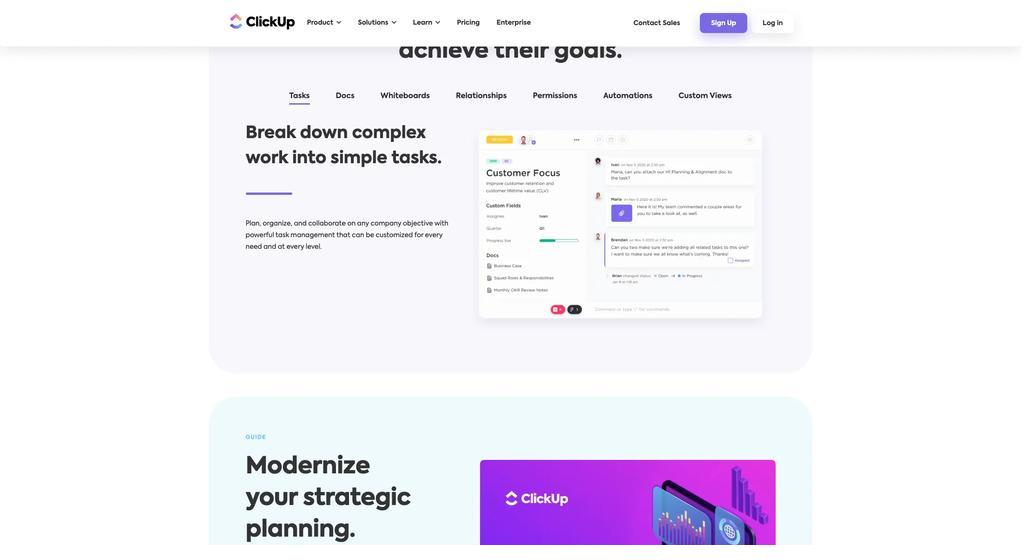 Task type: vqa. For each thing, say whether or not it's contained in the screenshot.
Automations button
yes



Task type: locate. For each thing, give the bounding box(es) containing it.
company
[[371, 221, 402, 227]]

strategic
[[303, 487, 411, 510]]

tab list
[[236, 90, 785, 106]]

customized
[[376, 232, 413, 239]]

0 vertical spatial your
[[465, 10, 515, 33]]

every down with
[[425, 232, 443, 239]]

any
[[357, 221, 369, 227]]

management
[[291, 232, 335, 239]]

1 vertical spatial your
[[246, 487, 298, 510]]

0 horizontal spatial your
[[246, 487, 298, 510]]

break
[[246, 125, 296, 142]]

every right at in the top left of the page
[[287, 244, 304, 250]]

up
[[728, 20, 737, 27]]

custom views button
[[670, 90, 742, 106]]

clickup image
[[227, 12, 295, 30]]

log in link
[[752, 13, 795, 33]]

modernize your strategic planning.
[[246, 455, 411, 542]]

automations
[[604, 93, 653, 100]]

guide
[[246, 435, 266, 441]]

your inside everything your team needs to achieve their goals.
[[465, 10, 515, 33]]

organize,
[[263, 221, 293, 227]]

down
[[300, 125, 348, 142]]

collaborate
[[308, 221, 346, 227]]

learn button
[[409, 13, 445, 33]]

1 horizontal spatial your
[[465, 10, 515, 33]]

and left at in the top left of the page
[[264, 244, 276, 250]]

1 horizontal spatial and
[[294, 221, 307, 227]]

every
[[425, 232, 443, 239], [287, 244, 304, 250]]

product
[[307, 20, 334, 26]]

tasks button
[[280, 90, 319, 106]]

your inside modernize your strategic planning.
[[246, 487, 298, 510]]

0 vertical spatial and
[[294, 221, 307, 227]]

permissions button
[[524, 90, 587, 106]]

task
[[276, 232, 289, 239]]

solutions
[[358, 20, 389, 26]]

relationships
[[456, 93, 507, 100]]

everything
[[333, 10, 460, 33]]

0 vertical spatial every
[[425, 232, 443, 239]]

in
[[777, 20, 783, 27]]

needs
[[589, 10, 658, 33]]

simple
[[331, 150, 388, 167]]

views
[[710, 93, 732, 100]]

0 horizontal spatial and
[[264, 244, 276, 250]]

plan,
[[246, 221, 261, 227]]

tab list containing tasks
[[236, 90, 785, 106]]

sales
[[663, 20, 681, 26]]

contact
[[634, 20, 662, 26]]

sign up button
[[701, 13, 748, 33]]

0 horizontal spatial every
[[287, 244, 304, 250]]

goals.
[[554, 41, 623, 63]]

tasks
[[289, 93, 310, 100]]

1 horizontal spatial every
[[425, 232, 443, 239]]

1 vertical spatial every
[[287, 244, 304, 250]]

break down complex work into simple tasks.
[[246, 125, 442, 167]]

to
[[663, 10, 688, 33]]

for
[[415, 232, 424, 239]]

relationships button
[[447, 90, 516, 106]]

planning.
[[246, 519, 355, 542]]

modernize
[[246, 455, 370, 479]]

can
[[352, 232, 364, 239]]

and
[[294, 221, 307, 227], [264, 244, 276, 250]]

sign
[[712, 20, 726, 27]]

your
[[465, 10, 515, 33], [246, 487, 298, 510]]

pricing link
[[453, 13, 485, 33]]

powerful
[[246, 232, 274, 239]]

solutions button
[[354, 13, 401, 33]]

level.
[[306, 244, 322, 250]]

and up management
[[294, 221, 307, 227]]

enterprise link
[[492, 13, 536, 33]]



Task type: describe. For each thing, give the bounding box(es) containing it.
into
[[292, 150, 327, 167]]

tasks.
[[392, 150, 442, 167]]

be
[[366, 232, 374, 239]]

log in
[[763, 20, 783, 27]]

that
[[337, 232, 351, 239]]

1 vertical spatial and
[[264, 244, 276, 250]]

docs button
[[327, 90, 364, 106]]

enterprise
[[497, 20, 531, 26]]

at
[[278, 244, 285, 250]]

permissions
[[533, 93, 578, 100]]

plan, organize, and collaborate on any company objective with powerful task management that can be customized for every need and at every level.
[[246, 221, 449, 250]]

their
[[494, 41, 549, 63]]

contact sales button
[[629, 15, 685, 31]]

work
[[246, 150, 288, 167]]

automations button
[[595, 90, 662, 106]]

objective
[[403, 221, 433, 227]]

everything your team needs to achieve their goals.
[[333, 10, 688, 63]]

team
[[521, 10, 583, 33]]

pmo_task.png image
[[465, 121, 776, 336]]

learn
[[413, 20, 433, 26]]

achieve
[[399, 41, 489, 63]]

with
[[435, 221, 449, 227]]

need
[[246, 244, 262, 250]]

docs
[[336, 93, 355, 100]]

product button
[[303, 13, 346, 33]]

custom
[[679, 93, 709, 100]]

on
[[348, 221, 356, 227]]

pricing
[[457, 20, 480, 26]]

contact sales
[[634, 20, 681, 26]]

log
[[763, 20, 776, 27]]

whiteboards
[[381, 93, 430, 100]]

your for everything
[[465, 10, 515, 33]]

sign up
[[712, 20, 737, 27]]

custom views
[[679, 93, 732, 100]]

whiteboards button
[[372, 90, 440, 106]]

your for modernize
[[246, 487, 298, 510]]

complex
[[352, 125, 426, 142]]



